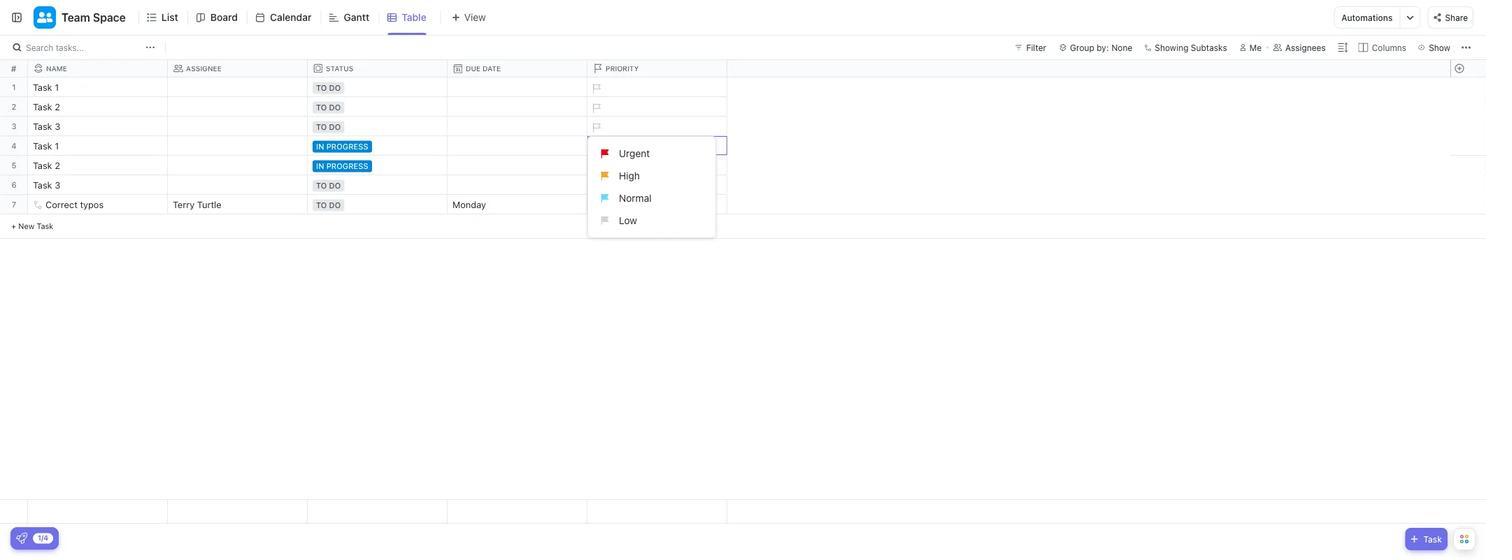 Task type: vqa. For each thing, say whether or not it's contained in the screenshot.


Task type: locate. For each thing, give the bounding box(es) containing it.
5 to do from the top
[[316, 201, 341, 210]]

gantt link
[[344, 0, 375, 35]]

3 to from the top
[[316, 123, 327, 132]]

2 down task 1
[[55, 161, 60, 171]]

5 to from the top
[[316, 201, 327, 210]]

team space
[[62, 11, 126, 24]]

5 do from the top
[[329, 201, 341, 210]]

0 vertical spatial in progress cell
[[308, 136, 448, 155]]

4
[[11, 141, 17, 150]]

in progress for task 1
[[316, 142, 368, 151]]

2 in progress cell from the top
[[308, 156, 448, 175]]

row inside grid
[[28, 60, 730, 77]]

1 row group from the left
[[0, 78, 28, 239]]

1 up task 2
[[55, 141, 59, 151]]

1 task 3 from the top
[[33, 121, 60, 132]]

show
[[1429, 43, 1451, 52]]

2
[[55, 102, 60, 112], [12, 102, 16, 111], [55, 161, 60, 171]]

share
[[1445, 13, 1468, 22]]

high button
[[594, 165, 710, 187]]

share button
[[1428, 6, 1474, 29]]

2 to from the top
[[316, 103, 327, 112]]

1 vertical spatial ‎task
[[33, 102, 52, 112]]

do
[[329, 84, 341, 93], [329, 103, 341, 112], [329, 123, 341, 132], [329, 182, 341, 191], [329, 201, 341, 210]]

1 vertical spatial in progress cell
[[308, 156, 448, 175]]

2 for task
[[55, 161, 60, 171]]

task 2
[[33, 161, 60, 171]]

to do cell for press space to select this row. row containing correct typos
[[308, 195, 448, 214]]

4 do from the top
[[329, 182, 341, 191]]

cell
[[168, 78, 308, 97], [448, 78, 588, 97], [168, 97, 308, 116], [448, 97, 588, 116], [168, 117, 308, 136], [448, 117, 588, 136], [168, 136, 308, 155], [448, 136, 588, 155], [168, 156, 308, 175], [448, 156, 588, 175], [168, 176, 308, 194], [448, 176, 588, 194]]

1 vertical spatial in
[[316, 162, 324, 171]]

showing subtasks button
[[1140, 39, 1231, 56]]

filter
[[1026, 43, 1046, 52]]

3
[[55, 121, 60, 132], [11, 122, 16, 131], [55, 180, 60, 191]]

group by: none
[[1070, 43, 1133, 52]]

1 to from the top
[[316, 84, 327, 93]]

progress
[[326, 142, 368, 151], [326, 162, 368, 171]]

set priority image
[[585, 98, 606, 119], [585, 118, 606, 138], [585, 196, 606, 217]]

press space to select this row. row
[[0, 78, 28, 97], [28, 78, 727, 99], [1451, 78, 1486, 97], [0, 97, 28, 117], [28, 97, 727, 119], [1451, 97, 1486, 117], [0, 117, 28, 136], [28, 117, 727, 138], [1451, 117, 1486, 136], [0, 136, 28, 156], [28, 136, 727, 158], [1451, 136, 1486, 156], [0, 156, 28, 176], [28, 156, 727, 178], [1451, 156, 1486, 176], [0, 176, 28, 195], [28, 176, 727, 197], [1451, 176, 1486, 195], [0, 195, 28, 215], [28, 195, 727, 217], [1451, 195, 1486, 215], [28, 501, 727, 525], [1451, 501, 1486, 525]]

Search tasks... text field
[[26, 38, 142, 57]]

2 task 3 from the top
[[33, 180, 60, 191]]

2 to do from the top
[[316, 103, 341, 112]]

in progress
[[316, 142, 368, 151], [316, 162, 368, 171]]

press space to select this row. row containing 3
[[0, 117, 28, 136]]

set priority image left low
[[585, 196, 606, 217]]

set priority image
[[585, 78, 606, 99], [585, 137, 606, 158], [585, 157, 606, 178], [585, 176, 606, 197]]

1 to do from the top
[[316, 84, 341, 93]]

onboarding checklist button element
[[16, 534, 27, 545]]

2 progress from the top
[[326, 162, 368, 171]]

showing subtasks
[[1155, 43, 1227, 52]]

4 to do from the top
[[316, 182, 341, 191]]

set priority image for task 1
[[585, 137, 606, 158]]

2 for ‎task
[[55, 102, 60, 112]]

‎task 1
[[33, 82, 59, 93]]

group
[[1070, 43, 1095, 52]]

1 vertical spatial task 3
[[33, 180, 60, 191]]

row group
[[0, 78, 28, 239], [28, 78, 727, 239], [1451, 78, 1486, 239]]

0 vertical spatial task 3
[[33, 121, 60, 132]]

row containing name
[[28, 60, 730, 77]]

date
[[483, 65, 501, 73]]

3 down ‎task 2
[[55, 121, 60, 132]]

2 down the ‎task 1
[[55, 102, 60, 112]]

to do cell
[[308, 78, 448, 97], [308, 97, 448, 116], [308, 117, 448, 136], [308, 176, 448, 194], [308, 195, 448, 214]]

list containing urgent
[[588, 143, 716, 232]]

press space to select this row. row containing task 2
[[28, 156, 727, 178]]

2 in from the top
[[316, 162, 324, 171]]

by:
[[1097, 43, 1109, 52]]

to do for to do cell corresponding to press space to select this row. row containing ‎task 1
[[316, 84, 341, 93]]

to
[[316, 84, 327, 93], [316, 103, 327, 112], [316, 123, 327, 132], [316, 182, 327, 191], [316, 201, 327, 210]]

search tasks...
[[26, 43, 84, 52]]

set priority element for press space to select this row. row containing ‎task 1
[[585, 78, 606, 99]]

1/4
[[38, 535, 48, 543]]

to do
[[316, 84, 341, 93], [316, 103, 341, 112], [316, 123, 341, 132], [316, 182, 341, 191], [316, 201, 341, 210]]

2 row group from the left
[[28, 78, 727, 239]]

3 set priority image from the top
[[585, 157, 606, 178]]

3 up '4'
[[11, 122, 16, 131]]

2 inside 1 2 3 4 5 6 7
[[12, 102, 16, 111]]

0 vertical spatial in
[[316, 142, 324, 151]]

grid containing ‎task 1
[[0, 60, 1486, 525]]

#
[[11, 64, 16, 73]]

showing
[[1155, 43, 1189, 52]]

1 set priority image from the top
[[585, 98, 606, 119]]

2 to do cell from the top
[[308, 97, 448, 116]]

tasks...
[[56, 43, 84, 52]]

1 in progress from the top
[[316, 142, 368, 151]]

in
[[316, 142, 324, 151], [316, 162, 324, 171]]

1
[[55, 82, 59, 93], [12, 83, 16, 92], [55, 141, 59, 151]]

2 ‎task from the top
[[33, 102, 52, 112]]

0 vertical spatial in progress
[[316, 142, 368, 151]]

new task
[[18, 222, 53, 231]]

0 vertical spatial progress
[[326, 142, 368, 151]]

2 set priority image from the top
[[585, 118, 606, 138]]

‎task up ‎task 2
[[33, 82, 52, 93]]

1 set priority element from the top
[[585, 78, 606, 99]]

none
[[1112, 43, 1133, 52]]

2 do from the top
[[329, 103, 341, 112]]

‎task 2
[[33, 102, 60, 112]]

show button
[[1414, 39, 1455, 56]]

onboarding checklist button image
[[16, 534, 27, 545]]

1 down name
[[55, 82, 59, 93]]

search
[[26, 43, 53, 52]]

7
[[12, 200, 16, 209]]

to do for 3rd to do cell
[[316, 123, 341, 132]]

3 to do from the top
[[316, 123, 341, 132]]

set priority element
[[585, 78, 606, 99], [585, 98, 606, 119], [585, 118, 606, 138], [585, 137, 606, 158], [585, 157, 606, 178], [585, 176, 606, 197], [585, 196, 606, 217]]

status
[[326, 64, 353, 72]]

to do for to do cell associated with press space to select this row. row containing ‎task 2
[[316, 103, 341, 112]]

0 vertical spatial ‎task
[[33, 82, 52, 93]]

2 set priority image from the top
[[585, 137, 606, 158]]

status column header
[[308, 60, 450, 77]]

status button
[[308, 64, 448, 73]]

high
[[619, 170, 640, 182]]

set priority image down priority
[[585, 98, 606, 119]]

1 vertical spatial progress
[[326, 162, 368, 171]]

4 to do cell from the top
[[308, 176, 448, 194]]

1 in progress cell from the top
[[308, 136, 448, 155]]

task 3 down ‎task 2
[[33, 121, 60, 132]]

1 to do cell from the top
[[308, 78, 448, 97]]

to for press space to select this row. row containing ‎task 1
[[316, 84, 327, 93]]

list
[[588, 143, 716, 232]]

1 do from the top
[[329, 84, 341, 93]]

in progress for task 2
[[316, 162, 368, 171]]

priority button
[[588, 64, 727, 73]]

1 set priority image from the top
[[585, 78, 606, 99]]

normal button
[[594, 187, 710, 210]]

1 for task 1
[[55, 141, 59, 151]]

urgent button
[[594, 143, 710, 165]]

list link
[[161, 0, 184, 35]]

to do for fourth to do cell
[[316, 182, 341, 191]]

monday
[[453, 200, 486, 210]]

task 3
[[33, 121, 60, 132], [33, 180, 60, 191]]

5
[[12, 161, 16, 170]]

5 to do cell from the top
[[308, 195, 448, 214]]

‎task
[[33, 82, 52, 93], [33, 102, 52, 112]]

3 for 3rd to do cell
[[55, 121, 60, 132]]

set priority element for press space to select this row. row containing task 2
[[585, 157, 606, 178]]

task 3 down task 2
[[33, 180, 60, 191]]

3 up correct
[[55, 180, 60, 191]]

low
[[619, 215, 637, 227]]

calendar
[[270, 12, 312, 23]]

view button
[[440, 9, 490, 26]]

grid
[[0, 60, 1486, 525]]

4 set priority element from the top
[[585, 137, 606, 158]]

set priority image for 2
[[585, 98, 606, 119]]

2 left ‎task 2
[[12, 102, 16, 111]]

3 do from the top
[[329, 123, 341, 132]]

1 down #
[[12, 83, 16, 92]]

terry turtle
[[173, 200, 221, 210]]

typos
[[80, 200, 104, 210]]

‎task down the ‎task 1
[[33, 102, 52, 112]]

5 set priority element from the top
[[585, 157, 606, 178]]

1 ‎task from the top
[[33, 82, 52, 93]]

4 set priority image from the top
[[585, 176, 606, 197]]

due date column header
[[448, 60, 590, 77]]

2 in progress from the top
[[316, 162, 368, 171]]

set priority element for press space to select this row. row containing ‎task 2
[[585, 98, 606, 119]]

press space to select this row. row containing 5
[[0, 156, 28, 176]]

7 set priority element from the top
[[585, 196, 606, 217]]

1 progress from the top
[[326, 142, 368, 151]]

row
[[28, 60, 730, 77]]

1 vertical spatial in progress
[[316, 162, 368, 171]]

row group containing ‎task 1
[[28, 78, 727, 239]]

1 in from the top
[[316, 142, 324, 151]]

columns
[[1372, 43, 1407, 52]]

set priority image for ‎task 1
[[585, 78, 606, 99]]

terry turtle cell
[[168, 195, 308, 214]]

task
[[33, 121, 52, 132], [33, 141, 52, 151], [33, 161, 52, 171], [33, 180, 52, 191], [37, 222, 53, 231], [1424, 535, 1442, 545]]

in progress cell
[[308, 136, 448, 155], [308, 156, 448, 175]]

set priority image up the urgent button
[[585, 118, 606, 138]]

progress for 2
[[326, 162, 368, 171]]

2 set priority element from the top
[[585, 98, 606, 119]]



Task type: describe. For each thing, give the bounding box(es) containing it.
assignee column header
[[168, 60, 311, 77]]

automations
[[1342, 13, 1393, 22]]

me button
[[1234, 39, 1267, 56]]

3 to do cell from the top
[[308, 117, 448, 136]]

priority column header
[[588, 60, 730, 77]]

assignee
[[186, 64, 222, 72]]

team space button
[[56, 2, 126, 33]]

set priority image for task 2
[[585, 157, 606, 178]]

columns button
[[1355, 39, 1414, 56]]

board
[[210, 12, 238, 23]]

task 1
[[33, 141, 59, 151]]

to do for to do cell associated with press space to select this row. row containing correct typos
[[316, 201, 341, 210]]

correct typos
[[45, 200, 104, 210]]

row group containing 1 2 3 4 5 6 7
[[0, 78, 28, 239]]

gantt
[[344, 12, 369, 23]]

do for press space to select this row. row containing ‎task 2
[[329, 103, 341, 112]]

in progress cell for task 2
[[308, 156, 448, 175]]

to for press space to select this row. row containing correct typos
[[316, 201, 327, 210]]

monday cell
[[448, 195, 588, 214]]

me
[[1250, 43, 1262, 52]]

press space to select this row. row containing task 1
[[28, 136, 727, 158]]

assignee button
[[168, 64, 308, 73]]

press space to select this row. row containing 7
[[0, 195, 28, 215]]

to do cell for press space to select this row. row containing ‎task 1
[[308, 78, 448, 97]]

1 for ‎task 1
[[55, 82, 59, 93]]

low button
[[594, 210, 710, 232]]

in for task 2
[[316, 162, 324, 171]]

calendar link
[[270, 0, 317, 35]]

assignees button
[[1267, 39, 1332, 56]]

team
[[62, 11, 90, 24]]

6
[[11, 180, 17, 190]]

dropdown menu image
[[448, 501, 587, 524]]

set priority image for task 3
[[585, 176, 606, 197]]

list
[[161, 12, 178, 23]]

‎task for ‎task 1
[[33, 82, 52, 93]]

1 inside 1 2 3 4 5 6 7
[[12, 83, 16, 92]]

terry
[[173, 200, 195, 210]]

space
[[93, 11, 126, 24]]

3 set priority image from the top
[[585, 196, 606, 217]]

new
[[18, 222, 34, 231]]

due
[[466, 65, 481, 73]]

3 for fourth to do cell
[[55, 180, 60, 191]]

table link
[[402, 0, 432, 35]]

normal
[[619, 193, 652, 204]]

2 for 1
[[12, 102, 16, 111]]

board link
[[210, 0, 243, 35]]

table
[[402, 12, 426, 23]]

correct
[[45, 200, 78, 210]]

subtasks
[[1191, 43, 1227, 52]]

assignees
[[1286, 43, 1326, 52]]

‎task for ‎task 2
[[33, 102, 52, 112]]

set priority image for 3
[[585, 118, 606, 138]]

press space to select this row. row containing 4
[[0, 136, 28, 156]]

priority
[[606, 64, 639, 72]]

urgent
[[619, 148, 650, 159]]

do for press space to select this row. row containing correct typos
[[329, 201, 341, 210]]

name column header
[[28, 60, 171, 77]]

due date
[[466, 65, 501, 73]]

user friends image
[[37, 11, 53, 24]]

in progress cell for task 1
[[308, 136, 448, 155]]

press space to select this row. row containing correct typos
[[28, 195, 727, 217]]

in for task 1
[[316, 142, 324, 151]]

automations button
[[1335, 7, 1400, 28]]

press space to select this row. row containing 1
[[0, 78, 28, 97]]

to do cell for press space to select this row. row containing ‎task 2
[[308, 97, 448, 116]]

set priority element for press space to select this row. row containing correct typos
[[585, 196, 606, 217]]

press space to select this row. row containing ‎task 2
[[28, 97, 727, 119]]

press space to select this row. row containing ‎task 1
[[28, 78, 727, 99]]

filter button
[[1010, 39, 1052, 56]]

1 2 3 4 5 6 7
[[11, 83, 17, 209]]

4 to from the top
[[316, 182, 327, 191]]

3 row group from the left
[[1451, 78, 1486, 239]]

3 inside 1 2 3 4 5 6 7
[[11, 122, 16, 131]]

turtle
[[197, 200, 221, 210]]

press space to select this row. row containing 6
[[0, 176, 28, 195]]

6 set priority element from the top
[[585, 176, 606, 197]]

name button
[[28, 64, 168, 73]]

to for press space to select this row. row containing ‎task 2
[[316, 103, 327, 112]]

view
[[464, 12, 486, 23]]

due date button
[[448, 64, 588, 74]]

do for press space to select this row. row containing ‎task 1
[[329, 84, 341, 93]]

press space to select this row. row containing 2
[[0, 97, 28, 117]]

3 set priority element from the top
[[585, 118, 606, 138]]

set priority element for press space to select this row. row containing task 1
[[585, 137, 606, 158]]

name
[[46, 64, 67, 72]]

progress for 1
[[326, 142, 368, 151]]



